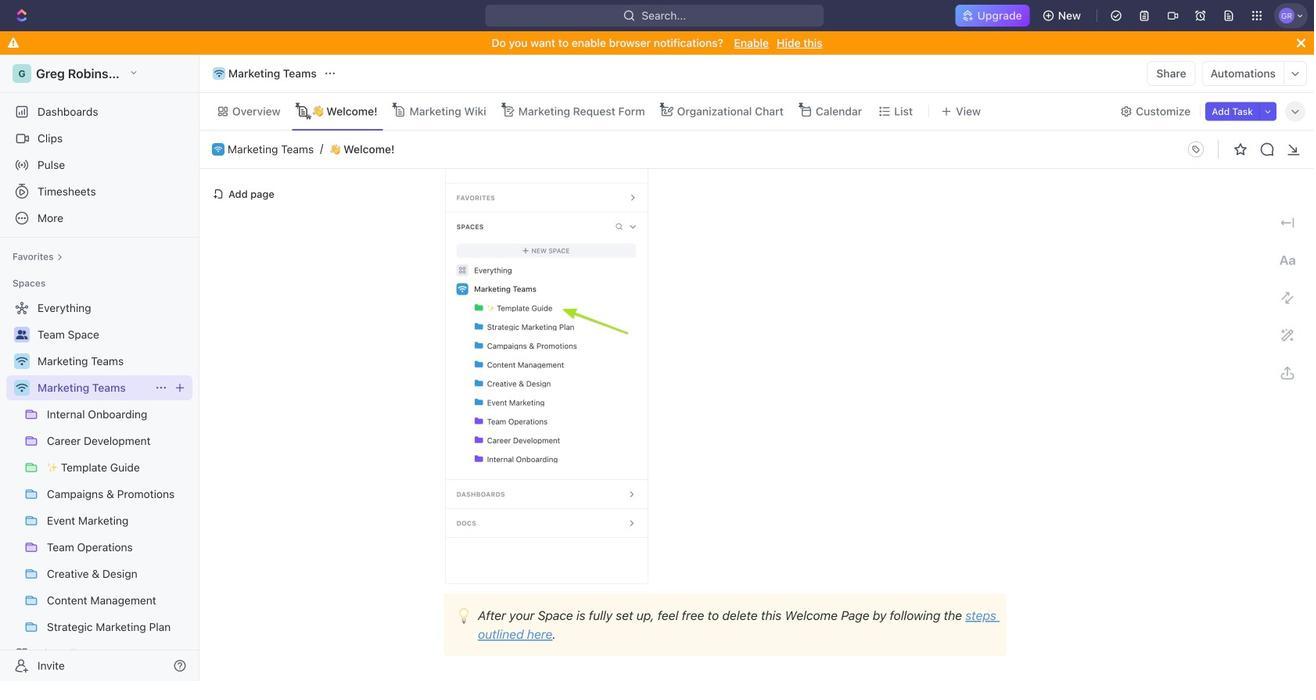 Task type: vqa. For each thing, say whether or not it's contained in the screenshot.
TREE at left
yes



Task type: locate. For each thing, give the bounding box(es) containing it.
user group image
[[16, 330, 28, 340]]

tree
[[6, 296, 193, 682]]

wifi image
[[214, 70, 224, 77], [16, 357, 28, 366], [16, 383, 28, 393]]

greg robinson's workspace, , element
[[13, 64, 31, 83]]

dropdown menu image
[[1184, 137, 1209, 162]]



Task type: describe. For each thing, give the bounding box(es) containing it.
2 vertical spatial wifi image
[[16, 383, 28, 393]]

tree inside sidebar navigation
[[6, 296, 193, 682]]

1 vertical spatial wifi image
[[16, 357, 28, 366]]

0 vertical spatial wifi image
[[214, 70, 224, 77]]

wifi image
[[214, 146, 222, 152]]

sidebar navigation
[[0, 55, 203, 682]]



